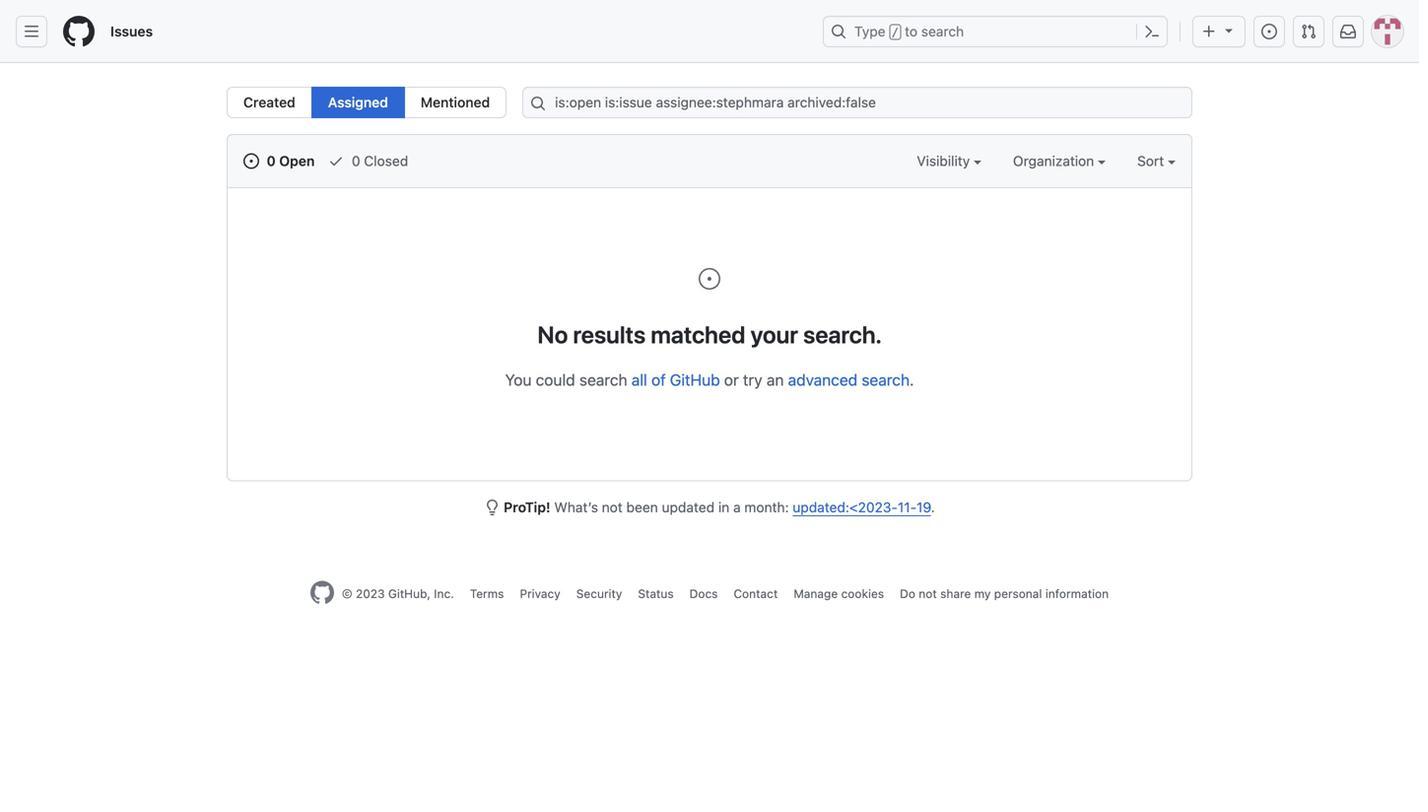 Task type: describe. For each thing, give the bounding box(es) containing it.
github
[[670, 371, 720, 389]]

type / to search
[[855, 23, 964, 39]]

month:
[[745, 499, 789, 516]]

1 horizontal spatial search
[[862, 371, 910, 389]]

information
[[1046, 587, 1109, 601]]

results
[[573, 321, 646, 349]]

issues
[[110, 23, 153, 39]]

0 horizontal spatial issue opened image
[[698, 267, 722, 291]]

light bulb image
[[484, 500, 500, 516]]

notifications image
[[1341, 24, 1357, 39]]

0 closed
[[348, 153, 408, 169]]

0 for open
[[267, 153, 276, 169]]

homepage image
[[310, 581, 334, 605]]

Issues search field
[[523, 87, 1193, 118]]

0 open
[[263, 153, 315, 169]]

assigned
[[328, 94, 388, 110]]

you
[[505, 371, 532, 389]]

all of github link
[[632, 371, 720, 389]]

docs link
[[690, 587, 718, 601]]

docs
[[690, 587, 718, 601]]

to
[[905, 23, 918, 39]]

0 closed link
[[328, 151, 408, 172]]

been
[[627, 499, 658, 516]]

not inside button
[[919, 587, 937, 601]]

do not share my personal information
[[900, 587, 1109, 601]]

plus image
[[1202, 24, 1218, 39]]

11-
[[898, 499, 917, 516]]

what's
[[555, 499, 598, 516]]

mentioned
[[421, 94, 490, 110]]

contact
[[734, 587, 778, 601]]

personal
[[995, 587, 1043, 601]]

check image
[[328, 153, 344, 169]]

security link
[[577, 587, 623, 601]]

0 vertical spatial not
[[602, 499, 623, 516]]

manage cookies button
[[794, 585, 885, 603]]

. for protip! what's not been updated in a month: updated:<2023-11-19 .
[[931, 499, 935, 516]]

git pull request image
[[1301, 24, 1317, 39]]

created
[[244, 94, 296, 110]]

do
[[900, 587, 916, 601]]

all
[[632, 371, 648, 389]]

no results matched your search.
[[538, 321, 882, 349]]

visibility button
[[917, 151, 982, 172]]

terms
[[470, 587, 504, 601]]

privacy link
[[520, 587, 561, 601]]

my
[[975, 587, 991, 601]]

command palette image
[[1145, 24, 1161, 39]]

search image
[[531, 96, 546, 111]]

you could search all of github or try an advanced search .
[[505, 371, 915, 389]]

your
[[751, 321, 799, 349]]

manage cookies
[[794, 587, 885, 601]]



Task type: vqa. For each thing, say whether or not it's contained in the screenshot.
bottommost .
yes



Task type: locate. For each thing, give the bounding box(es) containing it.
in
[[719, 499, 730, 516]]

. for you could search all of github or try an advanced search .
[[910, 371, 915, 389]]

issue opened image
[[1262, 24, 1278, 39], [698, 267, 722, 291]]

security
[[577, 587, 623, 601]]

organization
[[1014, 153, 1098, 169]]

search right to
[[922, 23, 964, 39]]

no
[[538, 321, 568, 349]]

0 horizontal spatial search
[[580, 371, 628, 389]]

search.
[[804, 321, 882, 349]]

19
[[917, 499, 931, 516]]

sort button
[[1138, 151, 1176, 172]]

©
[[342, 587, 353, 601]]

1 horizontal spatial not
[[919, 587, 937, 601]]

share
[[941, 587, 972, 601]]

0 horizontal spatial not
[[602, 499, 623, 516]]

an
[[767, 371, 784, 389]]

a
[[734, 499, 741, 516]]

or
[[725, 371, 739, 389]]

1 vertical spatial .
[[931, 499, 935, 516]]

Search all issues text field
[[523, 87, 1193, 118]]

advanced
[[788, 371, 858, 389]]

type
[[855, 23, 886, 39]]

terms link
[[470, 587, 504, 601]]

homepage image
[[63, 16, 95, 47]]

protip!
[[504, 499, 551, 516]]

protip! what's not been updated in a month: updated:<2023-11-19 .
[[504, 499, 935, 516]]

could
[[536, 371, 576, 389]]

not
[[602, 499, 623, 516], [919, 587, 937, 601]]

status
[[638, 587, 674, 601]]

not left been
[[602, 499, 623, 516]]

issue opened image left git pull request image
[[1262, 24, 1278, 39]]

0 inside "link"
[[352, 153, 360, 169]]

issue opened image
[[244, 153, 259, 169]]

0 right issue opened image on the left
[[267, 153, 276, 169]]

1 horizontal spatial issue opened image
[[1262, 24, 1278, 39]]

manage
[[794, 587, 838, 601]]

github,
[[388, 587, 431, 601]]

0 for closed
[[352, 153, 360, 169]]

matched
[[651, 321, 746, 349]]

1 horizontal spatial 0
[[352, 153, 360, 169]]

1 0 from the left
[[267, 153, 276, 169]]

© 2023 github, inc.
[[342, 587, 454, 601]]

updated:<2023-
[[793, 499, 898, 516]]

0 horizontal spatial 0
[[267, 153, 276, 169]]

advanced search link
[[788, 371, 910, 389]]

not right do
[[919, 587, 937, 601]]

triangle down image
[[1222, 22, 1237, 38]]

2 0 from the left
[[352, 153, 360, 169]]

created link
[[227, 87, 312, 118]]

0 right check icon
[[352, 153, 360, 169]]

status link
[[638, 587, 674, 601]]

1 vertical spatial issue opened image
[[698, 267, 722, 291]]

do not share my personal information button
[[900, 585, 1109, 603]]

closed
[[364, 153, 408, 169]]

.
[[910, 371, 915, 389], [931, 499, 935, 516]]

privacy
[[520, 587, 561, 601]]

organization button
[[1014, 151, 1106, 172]]

of
[[652, 371, 666, 389]]

0
[[267, 153, 276, 169], [352, 153, 360, 169]]

0 vertical spatial issue opened image
[[1262, 24, 1278, 39]]

mentioned link
[[404, 87, 507, 118]]

sort
[[1138, 153, 1165, 169]]

1 vertical spatial not
[[919, 587, 937, 601]]

0 horizontal spatial .
[[910, 371, 915, 389]]

0 open link
[[244, 151, 315, 172]]

2 horizontal spatial search
[[922, 23, 964, 39]]

2023
[[356, 587, 385, 601]]

/
[[892, 26, 899, 39]]

search left all
[[580, 371, 628, 389]]

issue opened image up "no results matched your search."
[[698, 267, 722, 291]]

0 vertical spatial .
[[910, 371, 915, 389]]

visibility
[[917, 153, 974, 169]]

. right 11-
[[931, 499, 935, 516]]

inc.
[[434, 587, 454, 601]]

search
[[922, 23, 964, 39], [580, 371, 628, 389], [862, 371, 910, 389]]

updated
[[662, 499, 715, 516]]

try
[[743, 371, 763, 389]]

assigned link
[[311, 87, 405, 118]]

open
[[279, 153, 315, 169]]

cookies
[[842, 587, 885, 601]]

1 horizontal spatial .
[[931, 499, 935, 516]]

contact link
[[734, 587, 778, 601]]

search down search.
[[862, 371, 910, 389]]

. right advanced
[[910, 371, 915, 389]]

issues element
[[227, 87, 507, 118]]

updated:<2023-11-19 link
[[793, 499, 931, 516]]



